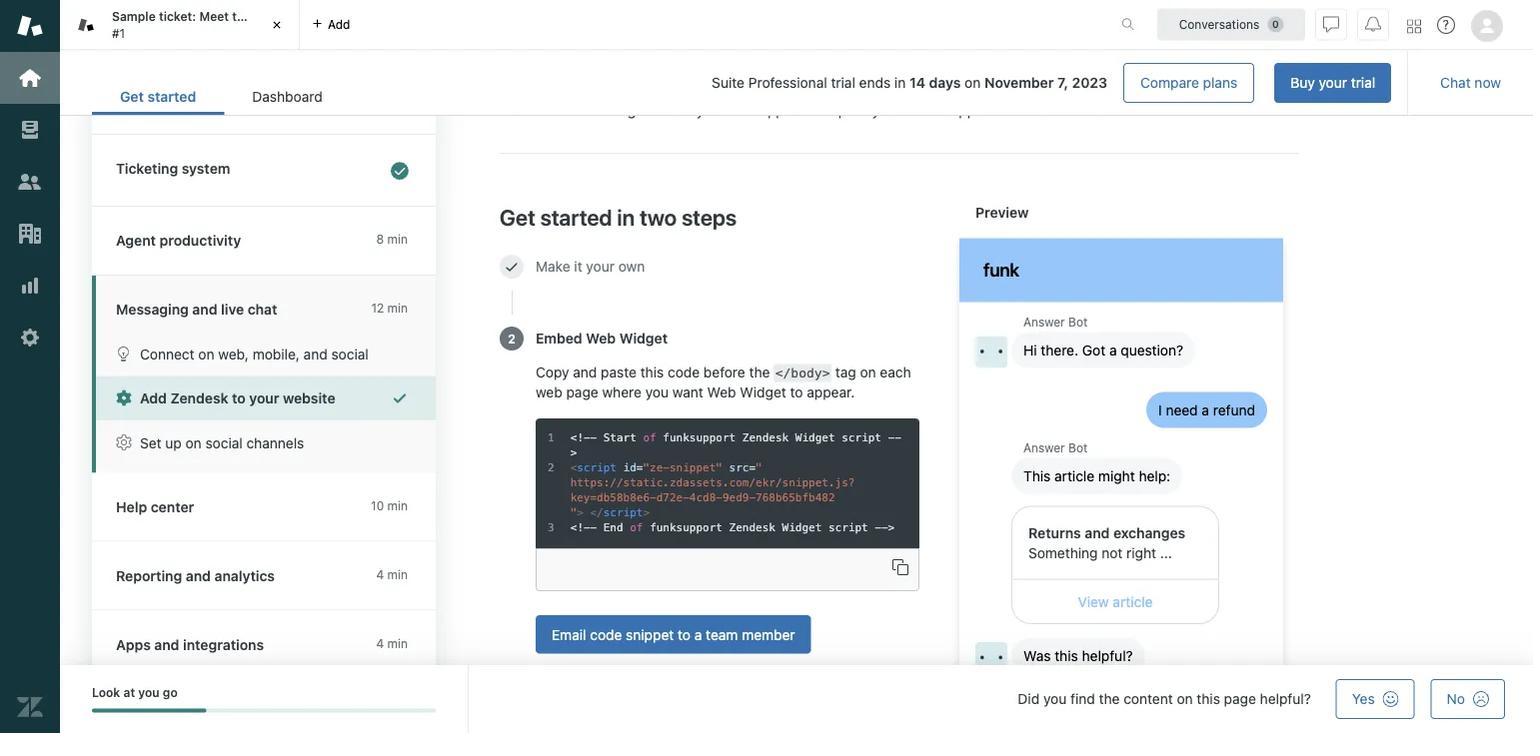 Task type: describe. For each thing, give the bounding box(es) containing it.
your inside section
[[1319, 74, 1347, 91]]

compare
[[1141, 74, 1199, 91]]

zendesk inside real-time and ongoing customer conversations are seamless when you add zendesk to your website. after setup, further customize web widget to suit your needs, plus set up for your mobile apps and social channels.
[[989, 83, 1045, 100]]

help center
[[116, 499, 194, 515]]

page inside footer
[[1224, 691, 1256, 708]]

start
[[604, 432, 637, 444]]

you right did
[[1044, 691, 1067, 708]]

the for sample ticket: meet the ticket #1
[[232, 10, 251, 24]]

trial for your
[[1351, 74, 1376, 91]]

look
[[92, 686, 120, 700]]

view
[[1078, 594, 1109, 610]]

plus
[[776, 103, 803, 119]]

zendesk inside button
[[170, 390, 228, 407]]

code inside email code snippet to a team member button
[[590, 627, 622, 643]]

id = " ze-snippet "
[[623, 462, 723, 474]]

8
[[376, 232, 384, 246]]

conversations
[[1179, 17, 1260, 31]]

you inside tag on each web page where you want web widget to appear.
[[645, 384, 669, 401]]

14
[[910, 74, 926, 91]]

id
[[623, 462, 637, 474]]

are
[[808, 83, 828, 100]]

i need a refund
[[1159, 402, 1256, 418]]

funksupport for end
[[650, 522, 723, 534]]

reporting image
[[17, 273, 43, 299]]

set up on social channels button
[[96, 421, 436, 465]]

right
[[1127, 545, 1157, 561]]

tab list containing get started
[[92, 78, 351, 115]]

add zendesk to your website
[[140, 390, 335, 407]]

helpful? inside log
[[1082, 648, 1133, 665]]

where
[[602, 384, 642, 401]]

no button
[[1431, 680, 1505, 720]]

end
[[604, 522, 623, 534]]

did you find the content on this page helpful?
[[1018, 691, 1311, 708]]

tag on each web page where you want web widget to appear.
[[536, 364, 911, 401]]

avatar image for hi
[[976, 336, 1008, 368]]

set
[[807, 103, 827, 119]]

8 min
[[376, 232, 408, 246]]

further
[[1235, 83, 1280, 100]]

you inside real-time and ongoing customer conversations are seamless when you add zendesk to your website. after setup, further customize web widget to suit your needs, plus set up for your mobile apps and social channels.
[[934, 83, 957, 100]]

add zendesk to your website button
[[96, 376, 436, 421]]

of funksupport zendesk for end
[[630, 522, 776, 534]]

0 vertical spatial a
[[1110, 342, 1117, 358]]

go
[[163, 686, 178, 700]]

apps
[[951, 103, 983, 119]]

did
[[1018, 691, 1040, 708]]

steps
[[682, 204, 737, 230]]

dashboard tab
[[224, 78, 351, 115]]

team
[[706, 627, 738, 643]]

plans
[[1203, 74, 1238, 91]]

tag
[[835, 364, 856, 381]]

no
[[1447, 691, 1465, 708]]

2023
[[1072, 74, 1108, 91]]

zendesk down 9ed9-
[[729, 522, 776, 534]]

views image
[[17, 117, 43, 143]]

your right suit
[[697, 103, 725, 119]]

get started
[[120, 88, 196, 105]]

want
[[673, 384, 704, 401]]

get started in two steps
[[500, 204, 737, 230]]

up inside button
[[165, 435, 182, 451]]

admin image
[[17, 325, 43, 351]]

1 answer from the top
[[1024, 315, 1065, 329]]

set up on social channels
[[140, 435, 304, 451]]

zendesk support image
[[17, 13, 43, 39]]

this inside log
[[1055, 648, 1078, 665]]

snippet inside email code snippet to a team member button
[[626, 627, 674, 643]]

copy
[[536, 364, 569, 381]]

website
[[283, 390, 335, 407]]

compare plans
[[1141, 74, 1238, 91]]

ongoing
[[593, 83, 646, 100]]

! for start
[[577, 432, 584, 444]]

get started image
[[17, 65, 43, 91]]

button displays agent's chat status as invisible. image
[[1323, 16, 1339, 32]]

2 answer bot from the top
[[1024, 441, 1088, 455]]

mobile,
[[253, 346, 300, 362]]

conversations
[[714, 83, 804, 100]]

min for apps and integrations
[[387, 637, 408, 651]]

2 horizontal spatial a
[[1202, 402, 1210, 418]]

was this helpful?
[[1024, 648, 1133, 665]]

dashboard
[[252, 88, 323, 105]]

0 horizontal spatial social
[[205, 435, 243, 451]]

...
[[1160, 545, 1172, 561]]

script up end
[[604, 507, 643, 519]]

0 vertical spatial snippet
[[670, 462, 716, 474]]

your up channels.
[[1066, 83, 1094, 100]]

copy and paste this code before the </body>
[[536, 364, 830, 381]]

web inside tag on each web page where you want web widget to appear.
[[707, 384, 736, 401]]

not
[[1102, 545, 1123, 561]]

customer
[[649, 83, 710, 100]]

make it your own
[[536, 258, 645, 275]]

" right the id at the bottom left of the page
[[643, 462, 650, 474]]

1 answer bot from the top
[[1024, 315, 1088, 329]]

ticketing
[[116, 160, 178, 177]]

of for start
[[643, 432, 656, 444]]

0 vertical spatial this
[[640, 364, 664, 381]]

widget inside real-time and ongoing customer conversations are seamless when you add zendesk to your website. after setup, further customize web widget to suit your needs, plus set up for your mobile apps and social channels.
[[602, 103, 649, 119]]

channels.
[[1056, 103, 1117, 119]]

zendesk up src
[[743, 432, 789, 444]]

social inside real-time and ongoing customer conversations are seamless when you add zendesk to your website. after setup, further customize web widget to suit your needs, plus set up for your mobile apps and social channels.
[[1015, 103, 1052, 119]]

this
[[1024, 468, 1051, 484]]

12 min
[[371, 301, 408, 315]]

meet
[[199, 10, 229, 24]]

productivity
[[159, 232, 241, 249]]

sample ticket: meet the ticket #1
[[112, 10, 288, 40]]

at
[[123, 686, 135, 700]]

= for id
[[637, 462, 643, 474]]

widget down appear.
[[796, 432, 835, 444]]

main element
[[0, 0, 60, 734]]

analytics
[[214, 568, 275, 584]]

mobile
[[905, 103, 948, 119]]

two
[[640, 204, 677, 230]]

it
[[574, 258, 582, 275]]

< for start
[[570, 432, 577, 444]]

avatar image for was
[[976, 643, 1008, 675]]

add inside dropdown button
[[328, 17, 350, 31]]

help:
[[1139, 468, 1171, 484]]

time
[[534, 83, 562, 100]]

2 horizontal spatial this
[[1197, 691, 1220, 708]]

got
[[1082, 342, 1106, 358]]

https://static.zdassets.com/ekr/snippet.js?
[[570, 477, 855, 489]]

messaging and live chat heading
[[92, 276, 436, 332]]

connect on web, mobile, and social
[[140, 346, 369, 362]]

4 min for integrations
[[376, 637, 408, 651]]

hi there. got a question?
[[1024, 342, 1184, 358]]

November 7, 2023 text field
[[985, 74, 1108, 91]]

close image
[[267, 15, 287, 35]]

your right it
[[586, 258, 615, 275]]

2 answer from the top
[[1024, 441, 1065, 455]]

started for get started
[[147, 88, 196, 105]]

< for end
[[570, 522, 577, 534]]

trial for professional
[[831, 74, 856, 91]]

> inside src = " https://static.zdassets.com/ekr/snippet.js? key=db58b8e6-d72e-4cd8-9ed9-768b65bfb482 " >
[[577, 507, 584, 519]]

to left 2023
[[1049, 83, 1062, 100]]

buy your trial button
[[1275, 63, 1392, 103]]

embed
[[536, 330, 582, 347]]

yes
[[1352, 691, 1375, 708]]

each
[[880, 364, 911, 381]]

before
[[704, 364, 745, 381]]

to inside tag on each web page where you want web widget to appear.
[[790, 384, 803, 401]]

after
[[1156, 83, 1187, 100]]

widget up 'paste'
[[619, 330, 668, 347]]

chat now button
[[1425, 63, 1517, 103]]

compare plans button
[[1124, 63, 1255, 103]]

< ! -- for start
[[570, 432, 597, 444]]

min for messaging and live chat
[[387, 301, 408, 315]]

in inside region
[[617, 204, 635, 230]]

integrations
[[183, 637, 264, 653]]

</ script >
[[590, 507, 650, 519]]



Task type: vqa. For each thing, say whether or not it's contained in the screenshot.


Task type: locate. For each thing, give the bounding box(es) containing it.
min inside the messaging and live chat heading
[[387, 301, 408, 315]]

buy
[[1291, 74, 1315, 91]]

1 4 from the top
[[376, 568, 384, 582]]

1 ! from the top
[[577, 432, 584, 444]]

1 vertical spatial < ! --
[[570, 522, 597, 534]]

widget script -- > for end
[[782, 522, 895, 534]]

answer bot up this
[[1024, 441, 1088, 455]]

social down add zendesk to your website
[[205, 435, 243, 451]]

something
[[1029, 545, 1098, 561]]

you
[[934, 83, 957, 100], [645, 384, 669, 401], [138, 686, 160, 700], [1044, 691, 1067, 708]]

real-time and ongoing customer conversations are seamless when you add zendesk to your website. after setup, further customize web widget to suit your needs, plus set up for your mobile apps and social channels.
[[500, 83, 1280, 119]]

for
[[851, 103, 869, 119]]

script inside widget script -- >
[[842, 432, 882, 444]]

email
[[552, 627, 586, 643]]

2 horizontal spatial the
[[1099, 691, 1120, 708]]

min for help center
[[387, 499, 408, 513]]

0 vertical spatial < ! --
[[570, 432, 597, 444]]

embed web widget
[[536, 330, 668, 347]]

" up https://static.zdassets.com/ekr/snippet.js?
[[716, 462, 723, 474]]

preview
[[976, 204, 1029, 221]]

bot up this article might help:
[[1069, 441, 1088, 455]]

add inside real-time and ongoing customer conversations are seamless when you add zendesk to your website. after setup, further customize web widget to suit your needs, plus set up for your mobile apps and social channels.
[[961, 83, 986, 100]]

to down the </body>
[[790, 384, 803, 401]]

widget down 768b65bfb482
[[782, 522, 822, 534]]

#1
[[112, 26, 125, 40]]

web
[[570, 103, 599, 119], [586, 330, 616, 347], [707, 384, 736, 401]]

add right the close icon
[[328, 17, 350, 31]]

to inside email code snippet to a team member button
[[678, 627, 691, 643]]

" right src
[[756, 462, 762, 474]]

1 vertical spatial code
[[590, 627, 622, 643]]

1 horizontal spatial this
[[1055, 648, 1078, 665]]

5 min from the top
[[387, 637, 408, 651]]

progress bar image
[[92, 709, 207, 713]]

1 4 min from the top
[[376, 568, 408, 582]]

and inside heading
[[192, 301, 217, 318]]

of for end
[[630, 522, 643, 534]]

0 vertical spatial 4
[[376, 568, 384, 582]]

0 vertical spatial answer bot
[[1024, 315, 1088, 329]]

1 vertical spatial answer bot
[[1024, 441, 1088, 455]]

zendesk image
[[17, 695, 43, 721]]

appear.
[[807, 384, 855, 401]]

0 vertical spatial up
[[830, 103, 847, 119]]

bot up got
[[1069, 315, 1088, 329]]

ticketing system button
[[92, 135, 432, 206]]

in left 14
[[895, 74, 906, 91]]

< ! --
[[570, 432, 597, 444], [570, 522, 597, 534]]

get inside region
[[500, 204, 536, 230]]

on inside section
[[965, 74, 981, 91]]

tabs tab list
[[60, 0, 1101, 50]]

in inside section
[[895, 74, 906, 91]]

tab list
[[92, 78, 351, 115]]

article right this
[[1055, 468, 1095, 484]]

1 vertical spatial avatar image
[[976, 643, 1008, 675]]

returns and exchanges element
[[1012, 506, 1220, 625]]

1 vertical spatial web
[[586, 330, 616, 347]]

this right 'paste'
[[640, 364, 664, 381]]

1 < ! -- from the top
[[570, 432, 597, 444]]

2 vertical spatial this
[[1197, 691, 1220, 708]]

on right tag
[[860, 364, 876, 381]]

helpful?
[[1082, 648, 1133, 665], [1260, 691, 1311, 708]]

script down 768b65bfb482
[[829, 522, 868, 534]]

answer bot
[[1024, 315, 1088, 329], [1024, 441, 1088, 455]]

to down web,
[[232, 390, 246, 407]]

in left two
[[617, 204, 635, 230]]

4 min from the top
[[387, 568, 408, 582]]

= up 9ed9-
[[749, 462, 756, 474]]

make
[[536, 258, 570, 275]]

0 vertical spatial helpful?
[[1082, 648, 1133, 665]]

script down appear.
[[842, 432, 882, 444]]

the right meet
[[232, 10, 251, 24]]

there.
[[1041, 342, 1079, 358]]

on right days
[[965, 74, 981, 91]]

social up the website
[[331, 346, 369, 362]]

the for did you find the content on this page helpful?
[[1099, 691, 1120, 708]]

0 vertical spatial funksupport
[[663, 432, 736, 444]]

0 horizontal spatial the
[[232, 10, 251, 24]]

1 vertical spatial of funksupport zendesk
[[630, 522, 776, 534]]

of down </ script > on the bottom
[[630, 522, 643, 534]]

notifications image
[[1365, 16, 1381, 32]]

snippet up https://static.zdassets.com/ekr/snippet.js?
[[670, 462, 716, 474]]

tab containing sample ticket: meet the ticket
[[60, 0, 300, 50]]

zendesk products image
[[1407, 19, 1421, 33]]

0 horizontal spatial a
[[694, 627, 702, 643]]

hi
[[1024, 342, 1037, 358]]

social down november 7, 2023 text field
[[1015, 103, 1052, 119]]

1 horizontal spatial helpful?
[[1260, 691, 1311, 708]]

content
[[1124, 691, 1173, 708]]

ticket
[[255, 10, 288, 24]]

1 vertical spatial bot
[[1069, 441, 1088, 455]]

i
[[1159, 402, 1162, 418]]

in
[[895, 74, 906, 91], [617, 204, 635, 230]]

agent
[[116, 232, 156, 249]]

of funksupport zendesk down 4cd8-
[[630, 522, 776, 534]]

messaging and live chat
[[116, 301, 277, 318]]

script left the id at the bottom left of the page
[[577, 462, 617, 474]]

0 vertical spatial widget script -- >
[[570, 432, 901, 459]]

1 = from the left
[[637, 462, 643, 474]]

0 horizontal spatial this
[[640, 364, 664, 381]]

0 horizontal spatial started
[[147, 88, 196, 105]]

started inside tab list
[[147, 88, 196, 105]]

funksupport for start
[[663, 432, 736, 444]]

widget inside tag on each web page where you want web widget to appear.
[[740, 384, 786, 401]]

a inside button
[[694, 627, 702, 643]]

12
[[371, 301, 384, 315]]

1 vertical spatial this
[[1055, 648, 1078, 665]]

1 vertical spatial answer
[[1024, 441, 1065, 455]]

min for agent productivity
[[387, 232, 408, 246]]

a right need on the bottom right
[[1202, 402, 1210, 418]]

agent productivity
[[116, 232, 241, 249]]

1 vertical spatial helpful?
[[1260, 691, 1311, 708]]

on right set
[[185, 435, 202, 451]]

0 vertical spatial answer
[[1024, 315, 1065, 329]]

help
[[116, 499, 147, 515]]

snippet left team
[[626, 627, 674, 643]]

0 vertical spatial in
[[895, 74, 906, 91]]

to
[[1049, 83, 1062, 100], [653, 103, 666, 119], [790, 384, 803, 401], [232, 390, 246, 407], [678, 627, 691, 643]]

1 vertical spatial snippet
[[626, 627, 674, 643]]

script
[[842, 432, 882, 444], [577, 462, 617, 474], [604, 507, 643, 519], [829, 522, 868, 534]]

1 horizontal spatial add
[[961, 83, 986, 100]]

started up the ticketing system
[[147, 88, 196, 105]]

own
[[618, 258, 645, 275]]

1 min from the top
[[387, 232, 408, 246]]

1 vertical spatial the
[[749, 364, 770, 381]]

you up "progress bar" image
[[138, 686, 160, 700]]

2 vertical spatial <
[[570, 522, 577, 534]]

1 horizontal spatial article
[[1113, 594, 1153, 610]]

widget script -- > for start
[[570, 432, 901, 459]]

1 horizontal spatial =
[[749, 462, 756, 474]]

the inside footer
[[1099, 691, 1120, 708]]

a right got
[[1110, 342, 1117, 358]]

trial inside button
[[1351, 74, 1376, 91]]

code right email
[[590, 627, 622, 643]]

helpful? inside footer
[[1260, 691, 1311, 708]]

< script
[[570, 462, 617, 474]]

yes button
[[1336, 680, 1415, 720]]

trial down notifications icon
[[1351, 74, 1376, 91]]

1 vertical spatial widget script -- >
[[782, 522, 895, 534]]

up right set
[[165, 435, 182, 451]]

1 vertical spatial a
[[1202, 402, 1210, 418]]

1 vertical spatial in
[[617, 204, 635, 230]]

key=db58b8e6-
[[570, 492, 656, 504]]

0 vertical spatial of funksupport zendesk
[[643, 432, 789, 444]]

on inside tag on each web page where you want web widget to appear.
[[860, 364, 876, 381]]

0 horizontal spatial =
[[637, 462, 643, 474]]

1 vertical spatial social
[[331, 346, 369, 362]]

2 = from the left
[[749, 462, 756, 474]]

organizations image
[[17, 221, 43, 247]]

1 horizontal spatial social
[[331, 346, 369, 362]]

2 min from the top
[[387, 301, 408, 315]]

started inside region
[[540, 204, 612, 230]]

0 horizontal spatial in
[[617, 204, 635, 230]]

of funksupport zendesk up src
[[643, 432, 789, 444]]

log inside the get started in two steps region
[[960, 302, 1283, 734]]

view article
[[1078, 594, 1153, 610]]

now
[[1475, 74, 1501, 91]]

1 avatar image from the top
[[976, 336, 1008, 368]]

article for view
[[1113, 594, 1153, 610]]

0 vertical spatial of
[[643, 432, 656, 444]]

returns
[[1029, 525, 1081, 541]]

funksupport up id = " ze-snippet " on the bottom
[[663, 432, 736, 444]]

< up key=db58b8e6-
[[570, 462, 577, 474]]

paste
[[601, 364, 637, 381]]

section containing compare plans
[[367, 63, 1392, 103]]

tab
[[60, 0, 300, 50]]

1 vertical spatial up
[[165, 435, 182, 451]]

up inside real-time and ongoing customer conversations are seamless when you add zendesk to your website. after setup, further customize web widget to suit your needs, plus set up for your mobile apps and social channels.
[[830, 103, 847, 119]]

up
[[830, 103, 847, 119], [165, 435, 182, 451]]

customers image
[[17, 169, 43, 195]]

4cd8-
[[690, 492, 723, 504]]

log containing hi there. got a question?
[[960, 302, 1283, 734]]

snippet
[[670, 462, 716, 474], [626, 627, 674, 643]]

channels
[[246, 435, 304, 451]]

0 horizontal spatial up
[[165, 435, 182, 451]]

apps and integrations
[[116, 637, 264, 653]]

helpful? left yes
[[1260, 691, 1311, 708]]

ticketing system
[[116, 160, 230, 177]]

the inside sample ticket: meet the ticket #1
[[232, 10, 251, 24]]

widget down ongoing
[[602, 103, 649, 119]]

professional
[[748, 74, 827, 91]]

2 avatar image from the top
[[976, 643, 1008, 675]]

3 < from the top
[[570, 522, 577, 534]]

get started in two steps region
[[500, 82, 1299, 734]]

your up set up on social channels button
[[249, 390, 279, 407]]

0 vertical spatial get
[[120, 88, 144, 105]]

this right content
[[1197, 691, 1220, 708]]

0 vertical spatial started
[[147, 88, 196, 105]]

! up < script on the bottom left
[[577, 432, 584, 444]]

< ! -- down </
[[570, 522, 597, 534]]

widget down before
[[740, 384, 786, 401]]

web down before
[[707, 384, 736, 401]]

to left team
[[678, 627, 691, 643]]

ze-
[[650, 462, 670, 474]]

of right the start
[[643, 432, 656, 444]]

1 horizontal spatial the
[[749, 364, 770, 381]]

! for end
[[577, 522, 584, 534]]

get inside tab list
[[120, 88, 144, 105]]

ends
[[859, 74, 891, 91]]

footer
[[60, 666, 1533, 734]]

started for get started in two steps
[[540, 204, 612, 230]]

1 vertical spatial started
[[540, 204, 612, 230]]

add up apps
[[961, 83, 986, 100]]

started up it
[[540, 204, 612, 230]]

2
[[508, 332, 516, 346]]

0 horizontal spatial article
[[1055, 468, 1095, 484]]

buy your trial
[[1291, 74, 1376, 91]]

</
[[590, 507, 604, 519]]

exchanges
[[1114, 525, 1186, 541]]

helpful? up find
[[1082, 648, 1133, 665]]

chat
[[1441, 74, 1471, 91]]

2 trial from the left
[[831, 74, 856, 91]]

to left suit
[[653, 103, 666, 119]]

1 vertical spatial get
[[500, 204, 536, 230]]

! left end
[[577, 522, 584, 534]]

src = " https://static.zdassets.com/ekr/snippet.js? key=db58b8e6-d72e-4cd8-9ed9-768b65bfb482 " >
[[570, 462, 855, 519]]

= left the ze-
[[637, 462, 643, 474]]

the right before
[[749, 364, 770, 381]]

on right content
[[1177, 691, 1193, 708]]

4 min
[[376, 568, 408, 582], [376, 637, 408, 651]]

1 vertical spatial !
[[577, 522, 584, 534]]

2 4 min from the top
[[376, 637, 408, 651]]

zendesk left 7,
[[989, 83, 1045, 100]]

0 vertical spatial the
[[232, 10, 251, 24]]

" left </
[[570, 507, 577, 519]]

you up mobile
[[934, 83, 957, 100]]

widget script -- > up src
[[570, 432, 901, 459]]

add
[[328, 17, 350, 31], [961, 83, 986, 100]]

0 vertical spatial social
[[1015, 103, 1052, 119]]

< left end
[[570, 522, 577, 534]]

center
[[151, 499, 194, 515]]

0 vertical spatial page
[[566, 384, 598, 401]]

find
[[1071, 691, 1095, 708]]

4 min for analytics
[[376, 568, 408, 582]]

get help image
[[1437, 16, 1455, 34]]

min for reporting and analytics
[[387, 568, 408, 582]]

this article might help:
[[1024, 468, 1171, 484]]

this right was
[[1055, 648, 1078, 665]]

connect
[[140, 346, 195, 362]]

article inside returns and exchanges element
[[1113, 594, 1153, 610]]

2 vertical spatial web
[[707, 384, 736, 401]]

log
[[960, 302, 1283, 734]]

zendesk right add
[[170, 390, 228, 407]]

the right find
[[1099, 691, 1120, 708]]

of funksupport zendesk for start
[[643, 432, 789, 444]]

avatar image left was
[[976, 643, 1008, 675]]

1 horizontal spatial get
[[500, 204, 536, 230]]

1 vertical spatial of
[[630, 522, 643, 534]]

2 4 from the top
[[376, 637, 384, 651]]

footer containing did you find the content on this page helpful?
[[60, 666, 1533, 734]]

1 horizontal spatial a
[[1110, 342, 1117, 358]]

and inside returns and exchanges something not right ...
[[1085, 525, 1110, 541]]

1 vertical spatial page
[[1224, 691, 1256, 708]]

system
[[182, 160, 230, 177]]

1 horizontal spatial code
[[668, 364, 700, 381]]

widget script -- > down 768b65bfb482
[[782, 522, 895, 534]]

the inside region
[[749, 364, 770, 381]]

</body>
[[775, 366, 830, 381]]

1 horizontal spatial page
[[1224, 691, 1256, 708]]

2 ! from the top
[[577, 522, 584, 534]]

page right content
[[1224, 691, 1256, 708]]

4 for apps and integrations
[[376, 637, 384, 651]]

page right web
[[566, 384, 598, 401]]

= for src
[[749, 462, 756, 474]]

9ed9-
[[723, 492, 756, 504]]

0 vertical spatial avatar image
[[976, 336, 1008, 368]]

section
[[367, 63, 1392, 103]]

add
[[140, 390, 167, 407]]

0 vertical spatial code
[[668, 364, 700, 381]]

answer up the hi
[[1024, 315, 1065, 329]]

messaging
[[116, 301, 189, 318]]

chat now
[[1441, 74, 1501, 91]]

web down ongoing
[[570, 103, 599, 119]]

1 vertical spatial add
[[961, 83, 986, 100]]

your right buy
[[1319, 74, 1347, 91]]

< ! -- up < script on the bottom left
[[570, 432, 597, 444]]

2 vertical spatial social
[[205, 435, 243, 451]]

0 vertical spatial bot
[[1069, 315, 1088, 329]]

0 vertical spatial <
[[570, 432, 577, 444]]

chat
[[248, 301, 277, 318]]

0 vertical spatial web
[[570, 103, 599, 119]]

0 vertical spatial 4 min
[[376, 568, 408, 582]]

article for this
[[1055, 468, 1095, 484]]

1 vertical spatial 4
[[376, 637, 384, 651]]

days
[[929, 74, 961, 91]]

your right "for"
[[872, 103, 901, 119]]

2 bot from the top
[[1069, 441, 1088, 455]]

0 horizontal spatial helpful?
[[1082, 648, 1133, 665]]

0 horizontal spatial add
[[328, 17, 350, 31]]

2 vertical spatial a
[[694, 627, 702, 643]]

on left web,
[[198, 346, 214, 362]]

< up < script on the bottom left
[[570, 432, 577, 444]]

get for get started
[[120, 88, 144, 105]]

1 vertical spatial 4 min
[[376, 637, 408, 651]]

question?
[[1121, 342, 1184, 358]]

a left team
[[694, 627, 702, 643]]

0 horizontal spatial get
[[120, 88, 144, 105]]

bot
[[1069, 315, 1088, 329], [1069, 441, 1088, 455]]

< ! -- for end
[[570, 522, 597, 534]]

<
[[570, 432, 577, 444], [570, 462, 577, 474], [570, 522, 577, 534]]

avatar image left the hi
[[976, 336, 1008, 368]]

answer bot up there.
[[1024, 315, 1088, 329]]

1 bot from the top
[[1069, 315, 1088, 329]]

to inside add zendesk to your website button
[[232, 390, 246, 407]]

code up want
[[668, 364, 700, 381]]

might
[[1098, 468, 1135, 484]]

2 vertical spatial the
[[1099, 691, 1120, 708]]

0 horizontal spatial trial
[[831, 74, 856, 91]]

article right 'view'
[[1113, 594, 1153, 610]]

3 min from the top
[[387, 499, 408, 513]]

website.
[[1098, 83, 1152, 100]]

your
[[1319, 74, 1347, 91], [1066, 83, 1094, 100], [697, 103, 725, 119], [872, 103, 901, 119], [586, 258, 615, 275], [249, 390, 279, 407]]

1 vertical spatial <
[[570, 462, 577, 474]]

4 for reporting and analytics
[[376, 568, 384, 582]]

1 trial from the left
[[1351, 74, 1376, 91]]

0 vertical spatial add
[[328, 17, 350, 31]]

1 vertical spatial article
[[1113, 594, 1153, 610]]

and inside button
[[304, 346, 328, 362]]

2 < from the top
[[570, 462, 577, 474]]

trial right are
[[831, 74, 856, 91]]

src
[[729, 462, 749, 474]]

1 horizontal spatial trial
[[1351, 74, 1376, 91]]

2 < ! -- from the top
[[570, 522, 597, 534]]

web inside real-time and ongoing customer conversations are seamless when you add zendesk to your website. after setup, further customize web widget to suit your needs, plus set up for your mobile apps and social channels.
[[570, 103, 599, 119]]

= inside src = " https://static.zdassets.com/ekr/snippet.js? key=db58b8e6-d72e-4cd8-9ed9-768b65bfb482 " >
[[749, 462, 756, 474]]

funksupport down d72e-
[[650, 522, 723, 534]]

0 horizontal spatial code
[[590, 627, 622, 643]]

you left want
[[645, 384, 669, 401]]

page inside tag on each web page where you want web widget to appear.
[[566, 384, 598, 401]]

avatar image
[[976, 336, 1008, 368], [976, 643, 1008, 675]]

1 vertical spatial funksupport
[[650, 522, 723, 534]]

answer up this
[[1024, 441, 1065, 455]]

progress-bar progress bar
[[92, 709, 436, 713]]

1 horizontal spatial started
[[540, 204, 612, 230]]

reporting and analytics
[[116, 568, 275, 584]]

1 horizontal spatial up
[[830, 103, 847, 119]]

get for get started in two steps
[[500, 204, 536, 230]]

0 vertical spatial !
[[577, 432, 584, 444]]

1 horizontal spatial in
[[895, 74, 906, 91]]

up left "for"
[[830, 103, 847, 119]]

web up 'paste'
[[586, 330, 616, 347]]

0 vertical spatial article
[[1055, 468, 1095, 484]]

0 horizontal spatial page
[[566, 384, 598, 401]]

1 < from the top
[[570, 432, 577, 444]]

2 horizontal spatial social
[[1015, 103, 1052, 119]]

suite
[[712, 74, 745, 91]]

the
[[232, 10, 251, 24], [749, 364, 770, 381], [1099, 691, 1120, 708]]



